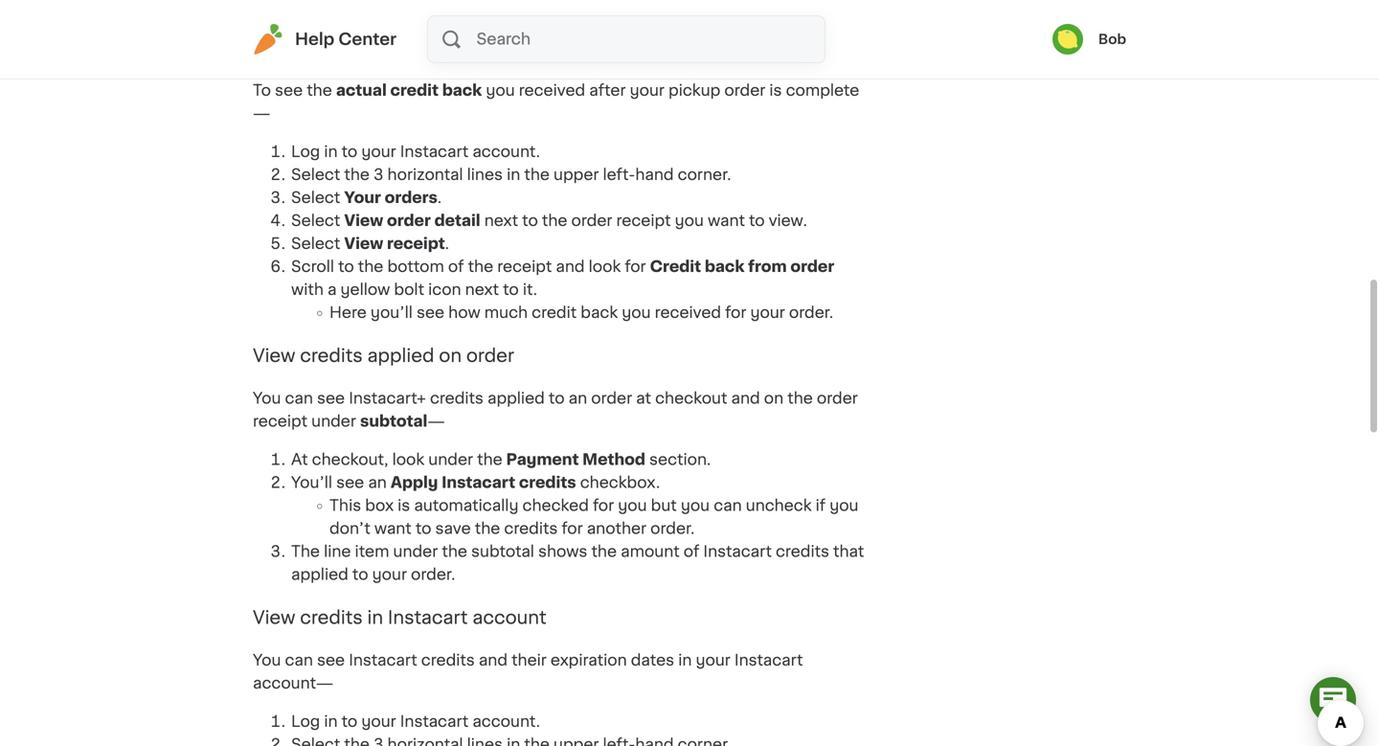 Task type: describe. For each thing, give the bounding box(es) containing it.
to
[[253, 83, 271, 98]]

the
[[291, 544, 320, 559]]

price.
[[728, 22, 771, 37]]

you up credit
[[675, 213, 704, 228]]

save
[[435, 521, 471, 536]]

your inside you can see instacart credits and their expiration dates in your instacart account—
[[696, 653, 731, 668]]

their
[[511, 653, 547, 668]]

look inside log in to your instacart account. select the 3 horizontal lines in the upper left-hand corner. select your orders . select view order detail next to the order receipt you want to view. select view receipt . scroll to the bottom of the receipt and look for credit back from order with a yellow bolt icon next to it. here you'll see how much credit back you received for your order.
[[589, 259, 621, 274]]

another
[[587, 521, 647, 536]]

credits inside you can see instacart+ credits applied to an order at checkout and on the order receipt under
[[430, 391, 484, 406]]

hand
[[635, 167, 674, 182]]

see inside you can see instacart credits and their expiration dates in your instacart account—
[[317, 653, 345, 668]]

account
[[472, 608, 546, 626]]

order. inside log in to your instacart account. select the 3 horizontal lines in the upper left-hand corner. select your orders . select view order detail next to the order receipt you want to view. select view receipt . scroll to the bottom of the receipt and look for credit back from order with a yellow bolt icon next to it. here you'll see how much credit back you received for your order.
[[789, 305, 833, 320]]

dates
[[631, 653, 674, 668]]

at
[[636, 391, 651, 406]]

detail
[[434, 213, 480, 228]]

order inside you received after your pickup order is complete —
[[724, 83, 766, 98]]

of inside log in to your instacart account. select the 3 horizontal lines in the upper left-hand corner. select your orders . select view order detail next to the order receipt you want to view. select view receipt . scroll to the bottom of the receipt and look for credit back from order with a yellow bolt icon next to it. here you'll see how much credit back you received for your order.
[[448, 259, 464, 274]]

actual
[[336, 83, 387, 98]]

icon
[[428, 282, 461, 297]]

you right the if
[[830, 498, 859, 513]]

user avatar image
[[1052, 24, 1083, 55]]

1 vertical spatial back
[[705, 259, 745, 274]]

bottom
[[387, 259, 444, 274]]

different
[[496, 22, 563, 37]]

you for you can see instacart+ credits applied to an order at checkout and on the order receipt under
[[253, 391, 281, 406]]

requested
[[607, 22, 686, 37]]

see inside you can see instacart+ credits applied to an order at checkout and on the order receipt under
[[317, 391, 345, 406]]

and inside log in to your instacart account. select the 3 horizontal lines in the upper left-hand corner. select your orders . select view order detail next to the order receipt you want to view. select view receipt . scroll to the bottom of the receipt and look for credit back from order with a yellow bolt icon next to it. here you'll see how much credit back you received for your order.
[[556, 259, 585, 274]]

amount
[[621, 544, 680, 559]]

1 horizontal spatial on
[[439, 346, 462, 364]]

account. for log in to your instacart account.
[[472, 714, 540, 729]]

account—
[[253, 676, 334, 691]]

item inside at checkout, look under the payment method section. you'll see an apply instacart credits checkbox. this box is automatically checked for you but you can uncheck if you don't want to save the credits for another order. the line item under the subtotal shows the amount of instacart credits that applied to your order.
[[355, 544, 389, 559]]

it.
[[523, 282, 537, 297]]

2 vertical spatial back
[[581, 305, 618, 320]]

pickup
[[669, 83, 721, 98]]

if
[[816, 498, 826, 513]]

you can see instacart+ credits applied to an order at checkout and on the order receipt under
[[253, 391, 858, 429]]

1 vertical spatial next
[[465, 282, 499, 297]]

receipt up it.
[[497, 259, 552, 274]]

can inside at checkout, look under the payment method section. you'll see an apply instacart credits checkbox. this box is automatically checked for you but you can uncheck if you don't want to save the credits for another order. the line item under the subtotal shows the amount of instacart credits that applied to your order.
[[714, 498, 742, 513]]

credit inside log in to your instacart account. select the 3 horizontal lines in the upper left-hand corner. select your orders . select view order detail next to the order receipt you want to view. select view receipt . scroll to the bottom of the receipt and look for credit back from order with a yellow bolt icon next to it. here you'll see how much credit back you received for your order.
[[532, 305, 577, 320]]

3
[[374, 167, 384, 182]]

3 select from the top
[[291, 213, 340, 228]]

method
[[582, 452, 645, 467]]

view.
[[769, 213, 807, 228]]

and inside you can see instacart credits and their expiration dates in your instacart account—
[[479, 653, 508, 668]]

to inside you can see instacart+ credits applied to an order at checkout and on the order receipt under
[[549, 391, 565, 406]]

look inside at checkout, look under the payment method section. you'll see an apply instacart credits checkbox. this box is automatically checked for you but you can uncheck if you don't want to save the credits for another order. the line item under the subtotal shows the amount of instacart credits that applied to your order.
[[392, 452, 424, 467]]

credits inside you can see instacart credits and their expiration dates in your instacart account—
[[421, 653, 475, 668]]

how
[[448, 305, 480, 320]]

upper
[[554, 167, 599, 182]]

bob link
[[1052, 24, 1126, 55]]

yellow
[[340, 282, 390, 297]]

up.
[[592, 45, 615, 60]]

complete
[[786, 83, 859, 98]]

credits down checked
[[504, 521, 558, 536]]

payment
[[506, 452, 579, 467]]

instacart inside log in to your instacart account. select the 3 horizontal lines in the upper left-hand corner. select your orders . select view order detail next to the order receipt you want to view. select view receipt . scroll to the bottom of the receipt and look for credit back from order with a yellow bolt icon next to it. here you'll see how much credit back you received for your order.
[[400, 144, 469, 160]]

credits down 'line'
[[300, 608, 363, 626]]

1 vertical spatial .
[[445, 236, 449, 251]]

expiration
[[551, 653, 627, 668]]

want inside log in to your instacart account. select the 3 horizontal lines in the upper left-hand corner. select your orders . select view order detail next to the order receipt you want to view. select view receipt . scroll to the bottom of the receipt and look for credit back from order with a yellow bolt icon next to it. here you'll see how much credit back you received for your order.
[[708, 213, 745, 228]]

credits down the here
[[300, 346, 363, 364]]

1 select from the top
[[291, 167, 340, 182]]

scroll
[[291, 259, 334, 274]]

issue
[[291, 45, 332, 60]]

account. for log in to your instacart account. select the 3 horizontal lines in the upper left-hand corner. select your orders . select view order detail next to the order receipt you want to view. select view receipt . scroll to the bottom of the receipt and look for credit back from order with a yellow bolt icon next to it. here you'll see how much credit back you received for your order.
[[472, 144, 540, 160]]

your
[[344, 190, 381, 205]]

the inside you can see instacart+ credits applied to an order at checkout and on the order receipt under
[[787, 391, 813, 406]]

here
[[329, 305, 367, 320]]

credit
[[650, 259, 701, 274]]

an inside you can see instacart+ credits applied to an order at checkout and on the order receipt under
[[569, 391, 587, 406]]

shows
[[538, 544, 587, 559]]

receipt up bottom
[[387, 236, 445, 251]]

uncheck
[[746, 498, 812, 513]]

0 vertical spatial next
[[484, 213, 518, 228]]

to see the actual credit back
[[253, 83, 482, 98]]

Search search field
[[475, 16, 825, 62]]

automatically
[[414, 498, 519, 513]]

is inside you received after your pickup order is complete —
[[769, 83, 782, 98]]

you'll
[[291, 475, 332, 490]]

instacart image
[[253, 24, 283, 55]]

you received after your pickup order is complete —
[[253, 83, 859, 121]]

2 vertical spatial under
[[393, 544, 438, 559]]

checked
[[522, 498, 589, 513]]

help center
[[295, 31, 397, 47]]

receipt inside you can see instacart+ credits applied to an order at checkout and on the order receipt under
[[253, 414, 307, 429]]

center
[[338, 31, 397, 47]]

view credits in instacart account
[[253, 608, 546, 626]]

see inside at checkout, look under the payment method section. you'll see an apply instacart credits checkbox. this box is automatically checked for you but you can uncheck if you don't want to save the credits for another order. the line item under the subtotal shows the amount of instacart credits that applied to your order.
[[336, 475, 364, 490]]

on inside the replacement item price is different from requested item price. issue reported on an item after picking up.
[[407, 45, 427, 60]]

you right the but
[[681, 498, 710, 513]]

1 vertical spatial order.
[[650, 521, 695, 536]]

box
[[365, 498, 394, 513]]

is inside the replacement item price is different from requested item price. issue reported on an item after picking up.
[[480, 22, 492, 37]]

receipt down hand
[[616, 213, 671, 228]]

of inside at checkout, look under the payment method section. you'll see an apply instacart credits checkbox. this box is automatically checked for you but you can uncheck if you don't want to save the credits for another order. the line item under the subtotal shows the amount of instacart credits that applied to your order.
[[684, 544, 699, 559]]

horizontal
[[387, 167, 463, 182]]

can for you can see instacart+ credits applied to an order at checkout and on the order receipt under
[[285, 391, 313, 406]]

picking
[[532, 45, 588, 60]]

in down don't
[[367, 608, 383, 626]]

applied inside you can see instacart+ credits applied to an order at checkout and on the order receipt under
[[487, 391, 545, 406]]



Task type: vqa. For each thing, say whether or not it's contained in the screenshot.
the Pen
no



Task type: locate. For each thing, give the bounding box(es) containing it.
item down don't
[[355, 544, 389, 559]]

orders
[[385, 190, 438, 205]]

credit down it.
[[532, 305, 577, 320]]

0 horizontal spatial and
[[479, 653, 508, 668]]

your inside at checkout, look under the payment method section. you'll see an apply instacart credits checkbox. this box is automatically checked for you but you can uncheck if you don't want to save the credits for another order. the line item under the subtotal shows the amount of instacart credits that applied to your order.
[[372, 567, 407, 582]]

1 vertical spatial can
[[714, 498, 742, 513]]

1 horizontal spatial order.
[[650, 521, 695, 536]]

of right amount
[[684, 544, 699, 559]]

1 horizontal spatial applied
[[367, 346, 434, 364]]

you'll
[[371, 305, 413, 320]]

look left credit
[[589, 259, 621, 274]]

corner.
[[678, 167, 731, 182]]

1 vertical spatial under
[[428, 452, 473, 467]]

1 horizontal spatial from
[[748, 259, 787, 274]]

1 vertical spatial an
[[569, 391, 587, 406]]

credits down view credits in instacart account
[[421, 653, 475, 668]]

log for log in to your instacart account.
[[291, 714, 320, 729]]

an up box
[[368, 475, 387, 490]]

is right price in the top left of the page
[[480, 22, 492, 37]]

1 vertical spatial credit
[[532, 305, 577, 320]]

2 vertical spatial an
[[368, 475, 387, 490]]

order
[[724, 83, 766, 98], [387, 213, 431, 228], [571, 213, 612, 228], [790, 259, 834, 274], [466, 346, 514, 364], [591, 391, 632, 406], [817, 391, 858, 406]]

back
[[442, 83, 482, 98], [705, 259, 745, 274], [581, 305, 618, 320]]

received down credit
[[655, 305, 721, 320]]

back right credit
[[705, 259, 745, 274]]

2 horizontal spatial and
[[731, 391, 760, 406]]

0 vertical spatial credit
[[390, 83, 439, 98]]

view
[[344, 213, 383, 228], [344, 236, 383, 251], [253, 346, 295, 364], [253, 608, 295, 626]]

lines
[[467, 167, 503, 182]]

0 vertical spatial log
[[291, 144, 320, 160]]

item left price in the top left of the page
[[398, 22, 433, 37]]

applied down you'll
[[367, 346, 434, 364]]

in down account—
[[324, 714, 338, 729]]

2 you from the top
[[253, 653, 281, 668]]

view credits applied on order
[[253, 346, 514, 364]]

you inside you can see instacart+ credits applied to an order at checkout and on the order receipt under
[[253, 391, 281, 406]]

is
[[480, 22, 492, 37], [769, 83, 782, 98], [398, 498, 410, 513]]

. down "horizontal"
[[438, 190, 442, 205]]

in right "lines" on the top
[[507, 167, 520, 182]]

log inside log in to your instacart account. select the 3 horizontal lines in the upper left-hand corner. select your orders . select view order detail next to the order receipt you want to view. select view receipt . scroll to the bottom of the receipt and look for credit back from order with a yellow bolt icon next to it. here you'll see how much credit back you received for your order.
[[291, 144, 320, 160]]

1 horizontal spatial want
[[708, 213, 745, 228]]

log in to your instacart account.
[[291, 714, 540, 729]]

1 vertical spatial —
[[427, 414, 445, 429]]

an down price in the top left of the page
[[431, 45, 449, 60]]

1 vertical spatial you
[[253, 653, 281, 668]]

account. up "lines" on the top
[[472, 144, 540, 160]]

from up up.
[[566, 22, 603, 37]]

4 select from the top
[[291, 236, 340, 251]]

1 vertical spatial account.
[[472, 714, 540, 729]]

log in to your instacart account. select the 3 horizontal lines in the upper left-hand corner. select your orders . select view order detail next to the order receipt you want to view. select view receipt . scroll to the bottom of the receipt and look for credit back from order with a yellow bolt icon next to it. here you'll see how much credit back you received for your order.
[[291, 144, 834, 320]]

and down upper
[[556, 259, 585, 274]]

2 horizontal spatial applied
[[487, 391, 545, 406]]

an inside at checkout, look under the payment method section. you'll see an apply instacart credits checkbox. this box is automatically checked for you but you can uncheck if you don't want to save the credits for another order. the line item under the subtotal shows the amount of instacart credits that applied to your order.
[[368, 475, 387, 490]]

1 horizontal spatial and
[[556, 259, 585, 274]]

1 horizontal spatial of
[[684, 544, 699, 559]]

credits up subtotal —
[[430, 391, 484, 406]]

2 log from the top
[[291, 714, 320, 729]]

replacement
[[291, 22, 394, 37]]

— up apply
[[427, 414, 445, 429]]

line
[[324, 544, 351, 559]]

your inside you received after your pickup order is complete —
[[630, 83, 665, 98]]

— inside you received after your pickup order is complete —
[[253, 106, 270, 121]]

but
[[651, 498, 677, 513]]

log down the to see the actual credit back on the top
[[291, 144, 320, 160]]

section.
[[649, 452, 711, 467]]

1 vertical spatial from
[[748, 259, 787, 274]]

from inside the replacement item price is different from requested item price. issue reported on an item after picking up.
[[566, 22, 603, 37]]

0 vertical spatial account.
[[472, 144, 540, 160]]

1 horizontal spatial back
[[581, 305, 618, 320]]

1 horizontal spatial —
[[427, 414, 445, 429]]

back down price in the top left of the page
[[442, 83, 482, 98]]

bolt
[[394, 282, 424, 297]]

1 vertical spatial of
[[684, 544, 699, 559]]

checkbox.
[[580, 475, 660, 490]]

you inside you can see instacart credits and their expiration dates in your instacart account—
[[253, 653, 281, 668]]

2 horizontal spatial an
[[569, 391, 587, 406]]

2 vertical spatial on
[[764, 391, 784, 406]]

0 horizontal spatial of
[[448, 259, 464, 274]]

2 vertical spatial applied
[[291, 567, 348, 582]]

—
[[253, 106, 270, 121], [427, 414, 445, 429]]

checkout,
[[312, 452, 388, 467]]

and inside you can see instacart+ credits applied to an order at checkout and on the order receipt under
[[731, 391, 760, 406]]

applied up payment
[[487, 391, 545, 406]]

received down picking
[[519, 83, 585, 98]]

can left uncheck
[[714, 498, 742, 513]]

1 horizontal spatial credit
[[532, 305, 577, 320]]

0 vertical spatial under
[[311, 414, 356, 429]]

0 vertical spatial you
[[253, 391, 281, 406]]

2 vertical spatial can
[[285, 653, 313, 668]]

received inside you received after your pickup order is complete —
[[519, 83, 585, 98]]

1 vertical spatial and
[[731, 391, 760, 406]]

1 vertical spatial received
[[655, 305, 721, 320]]

your
[[630, 83, 665, 98], [361, 144, 396, 160], [750, 305, 785, 320], [372, 567, 407, 582], [696, 653, 731, 668], [361, 714, 396, 729]]

. down detail
[[445, 236, 449, 251]]

applied
[[367, 346, 434, 364], [487, 391, 545, 406], [291, 567, 348, 582]]

0 horizontal spatial order.
[[411, 567, 455, 582]]

order. down view.
[[789, 305, 833, 320]]

replacement item price is different from requested item price. issue reported on an item after picking up.
[[291, 22, 771, 60]]

0 horizontal spatial is
[[398, 498, 410, 513]]

applied down the
[[291, 567, 348, 582]]

under down save
[[393, 544, 438, 559]]

on right checkout
[[764, 391, 784, 406]]

0 vertical spatial an
[[431, 45, 449, 60]]

0 vertical spatial applied
[[367, 346, 434, 364]]

credits down payment
[[519, 475, 576, 490]]

after
[[491, 45, 528, 60], [589, 83, 626, 98]]

1 vertical spatial want
[[374, 521, 412, 536]]

bob
[[1098, 33, 1126, 46]]

is left complete
[[769, 83, 782, 98]]

and right checkout
[[731, 391, 760, 406]]

item
[[398, 22, 433, 37], [689, 22, 724, 37], [453, 45, 487, 60], [355, 544, 389, 559]]

account. down you can see instacart credits and their expiration dates in your instacart account—
[[472, 714, 540, 729]]

0 vertical spatial received
[[519, 83, 585, 98]]

1 vertical spatial on
[[439, 346, 462, 364]]

0 horizontal spatial look
[[392, 452, 424, 467]]

you down checkbox.
[[618, 498, 647, 513]]

1 vertical spatial is
[[769, 83, 782, 98]]

under up apply
[[428, 452, 473, 467]]

on right 'reported'
[[407, 45, 427, 60]]

1 vertical spatial after
[[589, 83, 626, 98]]

1 vertical spatial log
[[291, 714, 320, 729]]

0 vertical spatial .
[[438, 190, 442, 205]]

want down corner.
[[708, 213, 745, 228]]

from down view.
[[748, 259, 787, 274]]

credit
[[390, 83, 439, 98], [532, 305, 577, 320]]

received inside log in to your instacart account. select the 3 horizontal lines in the upper left-hand corner. select your orders . select view order detail next to the order receipt you want to view. select view receipt . scroll to the bottom of the receipt and look for credit back from order with a yellow bolt icon next to it. here you'll see how much credit back you received for your order.
[[655, 305, 721, 320]]

item left price.
[[689, 22, 724, 37]]

receipt
[[616, 213, 671, 228], [387, 236, 445, 251], [497, 259, 552, 274], [253, 414, 307, 429]]

don't
[[329, 521, 370, 536]]

1 account. from the top
[[472, 144, 540, 160]]

1 horizontal spatial look
[[589, 259, 621, 274]]

0 vertical spatial of
[[448, 259, 464, 274]]

0 horizontal spatial received
[[519, 83, 585, 98]]

2 vertical spatial and
[[479, 653, 508, 668]]

credits left the that at the right of page
[[776, 544, 829, 559]]

look up apply
[[392, 452, 424, 467]]

1 horizontal spatial after
[[589, 83, 626, 98]]

from inside log in to your instacart account. select the 3 horizontal lines in the upper left-hand corner. select your orders . select view order detail next to the order receipt you want to view. select view receipt . scroll to the bottom of the receipt and look for credit back from order with a yellow bolt icon next to it. here you'll see how much credit back you received for your order.
[[748, 259, 787, 274]]

you down credit
[[622, 305, 651, 320]]

this
[[329, 498, 361, 513]]

see left instacart+
[[317, 391, 345, 406]]

can inside you can see instacart+ credits applied to an order at checkout and on the order receipt under
[[285, 391, 313, 406]]

2 vertical spatial order.
[[411, 567, 455, 582]]

0 vertical spatial look
[[589, 259, 621, 274]]

can up account—
[[285, 653, 313, 668]]

1 you from the top
[[253, 391, 281, 406]]

from
[[566, 22, 603, 37], [748, 259, 787, 274]]

0 horizontal spatial an
[[368, 475, 387, 490]]

see up account—
[[317, 653, 345, 668]]

after down different
[[491, 45, 528, 60]]

you can see instacart credits and their expiration dates in your instacart account—
[[253, 653, 803, 691]]

is right box
[[398, 498, 410, 513]]

1 horizontal spatial received
[[655, 305, 721, 320]]

0 vertical spatial on
[[407, 45, 427, 60]]

in
[[324, 144, 338, 160], [507, 167, 520, 182], [367, 608, 383, 626], [678, 653, 692, 668], [324, 714, 338, 729]]

credits
[[300, 346, 363, 364], [430, 391, 484, 406], [519, 475, 576, 490], [504, 521, 558, 536], [776, 544, 829, 559], [300, 608, 363, 626], [421, 653, 475, 668]]

after inside the replacement item price is different from requested item price. issue reported on an item after picking up.
[[491, 45, 528, 60]]

you inside you received after your pickup order is complete —
[[486, 83, 515, 98]]

at
[[291, 452, 308, 467]]

0 vertical spatial after
[[491, 45, 528, 60]]

on
[[407, 45, 427, 60], [439, 346, 462, 364], [764, 391, 784, 406]]

at checkout, look under the payment method section. you'll see an apply instacart credits checkbox. this box is automatically checked for you but you can uncheck if you don't want to save the credits for another order. the line item under the subtotal shows the amount of instacart credits that applied to your order.
[[291, 452, 864, 582]]

an
[[431, 45, 449, 60], [569, 391, 587, 406], [368, 475, 387, 490]]

look
[[589, 259, 621, 274], [392, 452, 424, 467]]

that
[[833, 544, 864, 559]]

2 horizontal spatial on
[[764, 391, 784, 406]]

of
[[448, 259, 464, 274], [684, 544, 699, 559]]

see
[[275, 83, 303, 98], [417, 305, 444, 320], [317, 391, 345, 406], [336, 475, 364, 490], [317, 653, 345, 668]]

on down how
[[439, 346, 462, 364]]

see down checkout,
[[336, 475, 364, 490]]

can for you can see instacart credits and their expiration dates in your instacart account—
[[285, 653, 313, 668]]

you
[[486, 83, 515, 98], [675, 213, 704, 228], [622, 305, 651, 320], [618, 498, 647, 513], [681, 498, 710, 513], [830, 498, 859, 513]]

help center link
[[253, 24, 397, 55]]

applied inside at checkout, look under the payment method section. you'll see an apply instacart credits checkbox. this box is automatically checked for you but you can uncheck if you don't want to save the credits for another order. the line item under the subtotal shows the amount of instacart credits that applied to your order.
[[291, 567, 348, 582]]

0 vertical spatial is
[[480, 22, 492, 37]]

a
[[327, 282, 337, 297]]

want down box
[[374, 521, 412, 536]]

next up how
[[465, 282, 499, 297]]

account. inside log in to your instacart account. select the 3 horizontal lines in the upper left-hand corner. select your orders . select view order detail next to the order receipt you want to view. select view receipt . scroll to the bottom of the receipt and look for credit back from order with a yellow bolt icon next to it. here you'll see how much credit back you received for your order.
[[472, 144, 540, 160]]

see right to
[[275, 83, 303, 98]]

next right detail
[[484, 213, 518, 228]]

0 vertical spatial back
[[442, 83, 482, 98]]

under up checkout,
[[311, 414, 356, 429]]

is inside at checkout, look under the payment method section. you'll see an apply instacart credits checkbox. this box is automatically checked for you but you can uncheck if you don't want to save the credits for another order. the line item under the subtotal shows the amount of instacart credits that applied to your order.
[[398, 498, 410, 513]]

an inside the replacement item price is different from requested item price. issue reported on an item after picking up.
[[431, 45, 449, 60]]

instacart
[[400, 144, 469, 160], [442, 475, 515, 490], [703, 544, 772, 559], [388, 608, 468, 626], [349, 653, 417, 668], [734, 653, 803, 668], [400, 714, 469, 729]]

left-
[[603, 167, 635, 182]]

can inside you can see instacart credits and their expiration dates in your instacart account—
[[285, 653, 313, 668]]

2 select from the top
[[291, 190, 340, 205]]

subtotal
[[360, 414, 427, 429], [471, 544, 534, 559]]

2 horizontal spatial order.
[[789, 305, 833, 320]]

0 horizontal spatial credit
[[390, 83, 439, 98]]

1 horizontal spatial subtotal
[[471, 544, 534, 559]]

log
[[291, 144, 320, 160], [291, 714, 320, 729]]

to
[[342, 144, 357, 160], [522, 213, 538, 228], [749, 213, 765, 228], [338, 259, 354, 274], [503, 282, 519, 297], [549, 391, 565, 406], [415, 521, 431, 536], [352, 567, 368, 582], [342, 714, 357, 729]]

credit right actual
[[390, 83, 439, 98]]

0 horizontal spatial back
[[442, 83, 482, 98]]

with
[[291, 282, 324, 297]]

under inside you can see instacart+ credits applied to an order at checkout and on the order receipt under
[[311, 414, 356, 429]]

1 log from the top
[[291, 144, 320, 160]]

after inside you received after your pickup order is complete —
[[589, 83, 626, 98]]

the
[[307, 83, 332, 98], [344, 167, 370, 182], [524, 167, 550, 182], [542, 213, 567, 228], [358, 259, 383, 274], [468, 259, 493, 274], [787, 391, 813, 406], [477, 452, 503, 467], [475, 521, 500, 536], [442, 544, 467, 559], [591, 544, 617, 559]]

— down to
[[253, 106, 270, 121]]

0 vertical spatial want
[[708, 213, 745, 228]]

checkout
[[655, 391, 727, 406]]

receipt up at
[[253, 414, 307, 429]]

1 horizontal spatial .
[[445, 236, 449, 251]]

after down up.
[[589, 83, 626, 98]]

2 horizontal spatial back
[[705, 259, 745, 274]]

0 vertical spatial and
[[556, 259, 585, 274]]

1 vertical spatial subtotal
[[471, 544, 534, 559]]

2 vertical spatial is
[[398, 498, 410, 513]]

0 horizontal spatial applied
[[291, 567, 348, 582]]

help
[[295, 31, 334, 47]]

0 vertical spatial from
[[566, 22, 603, 37]]

0 horizontal spatial want
[[374, 521, 412, 536]]

you down the replacement item price is different from requested item price. issue reported on an item after picking up.
[[486, 83, 515, 98]]

see down icon
[[417, 305, 444, 320]]

can up at
[[285, 391, 313, 406]]

0 horizontal spatial after
[[491, 45, 528, 60]]

2 horizontal spatial is
[[769, 83, 782, 98]]

you for you can see instacart credits and their expiration dates in your instacart account—
[[253, 653, 281, 668]]

next
[[484, 213, 518, 228], [465, 282, 499, 297]]

1 vertical spatial look
[[392, 452, 424, 467]]

account.
[[472, 144, 540, 160], [472, 714, 540, 729]]

1 horizontal spatial is
[[480, 22, 492, 37]]

you
[[253, 391, 281, 406], [253, 653, 281, 668]]

0 horizontal spatial from
[[566, 22, 603, 37]]

of up icon
[[448, 259, 464, 274]]

in right dates
[[678, 653, 692, 668]]

log down account—
[[291, 714, 320, 729]]

in down actual
[[324, 144, 338, 160]]

apply
[[391, 475, 438, 490]]

0 horizontal spatial on
[[407, 45, 427, 60]]

1 horizontal spatial an
[[431, 45, 449, 60]]

0 vertical spatial can
[[285, 391, 313, 406]]

subtotal down automatically
[[471, 544, 534, 559]]

price
[[437, 22, 476, 37]]

2 account. from the top
[[472, 714, 540, 729]]

under
[[311, 414, 356, 429], [428, 452, 473, 467], [393, 544, 438, 559]]

.
[[438, 190, 442, 205], [445, 236, 449, 251]]

order.
[[789, 305, 833, 320], [650, 521, 695, 536], [411, 567, 455, 582]]

subtotal —
[[360, 414, 445, 429]]

select
[[291, 167, 340, 182], [291, 190, 340, 205], [291, 213, 340, 228], [291, 236, 340, 251]]

0 vertical spatial order.
[[789, 305, 833, 320]]

1 vertical spatial applied
[[487, 391, 545, 406]]

subtotal inside at checkout, look under the payment method section. you'll see an apply instacart credits checkbox. this box is automatically checked for you but you can uncheck if you don't want to save the credits for another order. the line item under the subtotal shows the amount of instacart credits that applied to your order.
[[471, 544, 534, 559]]

order. down save
[[411, 567, 455, 582]]

0 horizontal spatial .
[[438, 190, 442, 205]]

reported
[[336, 45, 403, 60]]

an left at
[[569, 391, 587, 406]]

want inside at checkout, look under the payment method section. you'll see an apply instacart credits checkbox. this box is automatically checked for you but you can uncheck if you don't want to save the credits for another order. the line item under the subtotal shows the amount of instacart credits that applied to your order.
[[374, 521, 412, 536]]

item down price in the top left of the page
[[453, 45, 487, 60]]

see inside log in to your instacart account. select the 3 horizontal lines in the upper left-hand corner. select your orders . select view order detail next to the order receipt you want to view. select view receipt . scroll to the bottom of the receipt and look for credit back from order with a yellow bolt icon next to it. here you'll see how much credit back you received for your order.
[[417, 305, 444, 320]]

subtotal down instacart+
[[360, 414, 427, 429]]

on inside you can see instacart+ credits applied to an order at checkout and on the order receipt under
[[764, 391, 784, 406]]

0 vertical spatial —
[[253, 106, 270, 121]]

log for log in to your instacart account. select the 3 horizontal lines in the upper left-hand corner. select your orders . select view order detail next to the order receipt you want to view. select view receipt . scroll to the bottom of the receipt and look for credit back from order with a yellow bolt icon next to it. here you'll see how much credit back you received for your order.
[[291, 144, 320, 160]]

order. down the but
[[650, 521, 695, 536]]

for
[[625, 259, 646, 274], [725, 305, 746, 320], [593, 498, 614, 513], [562, 521, 583, 536]]

much
[[484, 305, 528, 320]]

0 horizontal spatial —
[[253, 106, 270, 121]]

and left their
[[479, 653, 508, 668]]

back right much
[[581, 305, 618, 320]]

want
[[708, 213, 745, 228], [374, 521, 412, 536]]

instacart+
[[349, 391, 426, 406]]

in inside you can see instacart credits and their expiration dates in your instacart account—
[[678, 653, 692, 668]]

0 horizontal spatial subtotal
[[360, 414, 427, 429]]

0 vertical spatial subtotal
[[360, 414, 427, 429]]



